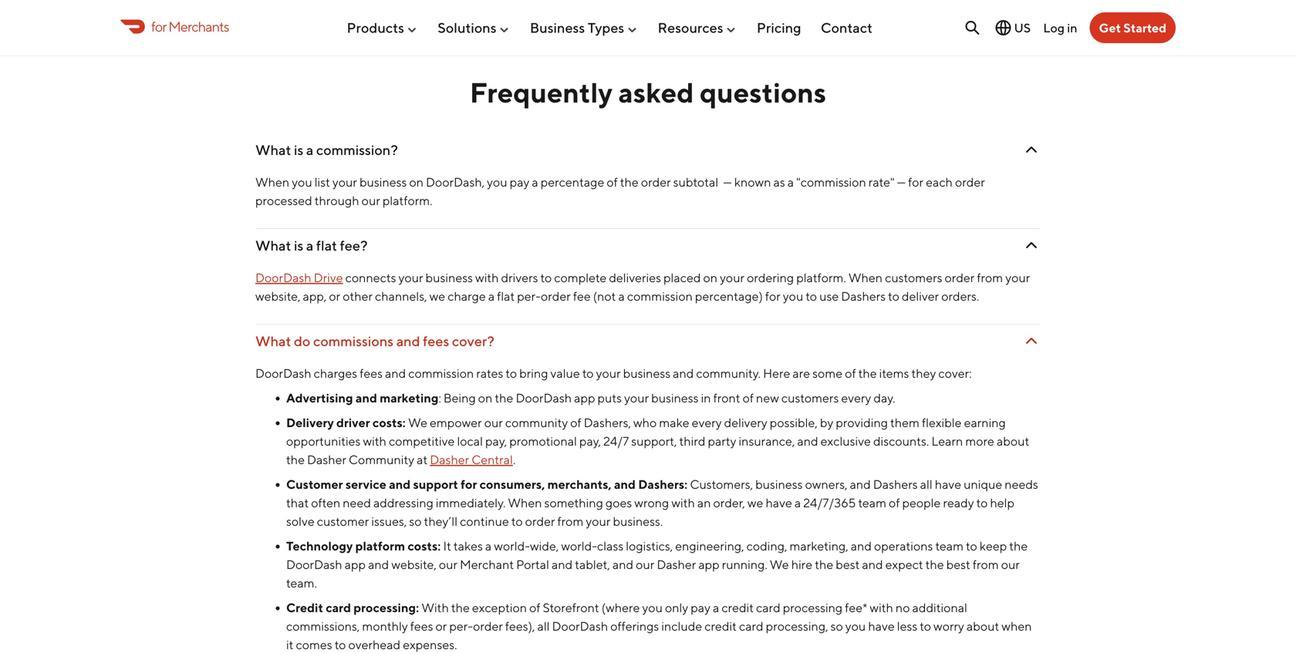 Task type: vqa. For each thing, say whether or not it's contained in the screenshot.
engineering,
yes



Task type: describe. For each thing, give the bounding box(es) containing it.
our down it
[[439, 557, 457, 572]]

customers,
[[690, 477, 753, 492]]

unique
[[964, 477, 1002, 492]]

merchants,
[[547, 477, 612, 492]]

commissions,
[[286, 619, 360, 634]]

app,
[[303, 289, 327, 303]]

and down channels,
[[396, 333, 420, 349]]

and down platform
[[368, 557, 389, 572]]

business up 'who' on the bottom of the page
[[623, 366, 670, 381]]

about inside the with the exception of storefront (where you only pay a credit card processing fee* with no additional commissions, monthly fees or per-order fees), all doordash offerings include credit card processing, so you have less to worry about when it comes to overhead expenses.
[[967, 619, 999, 634]]

for up immediately.
[[461, 477, 477, 492]]

business types link
[[530, 13, 638, 42]]

technology platform costs:
[[286, 539, 443, 553]]

a inside it takes a world-wide, world-class logistics, engineering, coding, marketing, and operations team to keep the doordash app and website, our merchant portal and tablet, and our dasher app running. we hire the best and expect the best from our team.
[[485, 539, 492, 553]]

card left processing,
[[739, 619, 764, 634]]

card up commissions,
[[326, 600, 351, 615]]

support,
[[631, 434, 677, 448]]

get started
[[1099, 20, 1166, 35]]

our down logistics,
[[636, 557, 654, 572]]

24/7
[[603, 434, 629, 448]]

to right value
[[582, 366, 594, 381]]

we inside we empower our community of dashers, who make every delivery possible, by providing them flexible earning opportunities with competitive local pay, promotional pay, 24/7 support, third party insurance, and exclusive discounts. learn more about the dasher community at
[[408, 415, 427, 430]]

tablet,
[[575, 557, 610, 572]]

when inside customers, business owners, and dashers all have unique needs that often need addressing immediately. when something goes wrong with an order, we have a 24/7/365 team of people ready to help solve customer issues, so they'll continue to order from your business.
[[508, 496, 542, 510]]

a left 'percentage'
[[532, 175, 538, 189]]

a right charge
[[488, 289, 495, 303]]

from for class
[[973, 557, 999, 572]]

platform. inside when you list your business on doordash, you pay a percentage of the order subtotal  — known as a "commission rate" — for each order processed through our platform.
[[383, 193, 432, 208]]

products link
[[347, 13, 418, 42]]

we inside customers, business owners, and dashers all have unique needs that often need addressing immediately. when something goes wrong with an order, we have a 24/7/365 team of people ready to help solve customer issues, so they'll continue to order from your business.
[[747, 496, 763, 510]]

order inside the with the exception of storefront (where you only pay a credit card processing fee* with no additional commissions, monthly fees or per-order fees), all doordash offerings include credit card processing, so you have less to worry about when it comes to overhead expenses.
[[473, 619, 503, 634]]

team inside customers, business owners, and dashers all have unique needs that often need addressing immediately. when something goes wrong with an order, we have a 24/7/365 team of people ready to help solve customer issues, so they'll continue to order from your business.
[[858, 496, 886, 510]]

local
[[457, 434, 483, 448]]

all inside customers, business owners, and dashers all have unique needs that often need addressing immediately. when something goes wrong with an order, we have a 24/7/365 team of people ready to help solve customer issues, so they'll continue to order from your business.
[[920, 477, 932, 492]]

it
[[286, 637, 294, 652]]

channels,
[[375, 289, 427, 303]]

additional
[[912, 600, 967, 615]]

our down keep
[[1001, 557, 1020, 572]]

the inside when you list your business on doordash, you pay a percentage of the order subtotal  — known as a "commission rate" — for each order processed through our platform.
[[620, 175, 639, 189]]

the left items
[[858, 366, 877, 381]]

for merchants link
[[120, 16, 229, 37]]

doordash down do
[[255, 366, 311, 381]]

questions
[[700, 76, 826, 109]]

for inside connects your business with drivers to complete deliveries placed on your ordering platform. when customers order from your website, app, or other channels, we charge a flat per-order fee (not a commission percentage) for you to use dashers to deliver orders.
[[765, 289, 781, 303]]

doordash drive
[[255, 270, 343, 285]]

solutions link
[[438, 13, 510, 42]]

costs: for platform
[[408, 539, 441, 553]]

of inside we empower our community of dashers, who make every delivery possible, by providing them flexible earning opportunities with competitive local pay, promotional pay, 24/7 support, third party insurance, and exclusive discounts. learn more about the dasher community at
[[570, 415, 581, 430]]

the right the expect
[[926, 557, 944, 572]]

dasher inside it takes a world-wide, world-class logistics, engineering, coding, marketing, and operations team to keep the doordash app and website, our merchant portal and tablet, and our dasher app running. we hire the best and expect the best from our team.
[[657, 557, 696, 572]]

the down marketing,
[[815, 557, 833, 572]]

expenses.
[[403, 637, 457, 652]]

you right doordash,
[[487, 175, 507, 189]]

chevron down image
[[1022, 141, 1041, 159]]

log in link
[[1043, 20, 1077, 35]]

per- inside connects your business with drivers to complete deliveries placed on your ordering platform. when customers order from your website, app, or other channels, we charge a flat per-order fee (not a commission percentage) for you to use dashers to deliver orders.
[[517, 289, 541, 303]]

we inside it takes a world-wide, world-class logistics, engineering, coding, marketing, and operations team to keep the doordash app and website, our merchant portal and tablet, and our dasher app running. we hire the best and expect the best from our team.
[[770, 557, 789, 572]]

being
[[444, 391, 476, 405]]

need
[[343, 496, 371, 510]]

1 vertical spatial credit
[[705, 619, 737, 634]]

resources
[[658, 19, 723, 36]]

immediately.
[[436, 496, 506, 510]]

day.
[[874, 391, 895, 405]]

0 horizontal spatial in
[[701, 391, 711, 405]]

on inside connects your business with drivers to complete deliveries placed on your ordering platform. when customers order from your website, app, or other channels, we charge a flat per-order fee (not a commission percentage) for you to use dashers to deliver orders.
[[703, 270, 718, 285]]

what is a commission?
[[255, 141, 398, 158]]

doordash charges fees and commission rates to bring value to your business and community. here are some of the items they cover:
[[255, 366, 972, 381]]

of inside the with the exception of storefront (where you only pay a credit card processing fee* with no additional commissions, monthly fees or per-order fees), all doordash offerings include credit card processing, so you have less to worry about when it comes to overhead expenses.
[[529, 600, 540, 615]]

make
[[659, 415, 689, 430]]

credit card processing:
[[286, 600, 422, 615]]

every inside we empower our community of dashers, who make every delivery possible, by providing them flexible earning opportunities with competitive local pay, promotional pay, 24/7 support, third party insurance, and exclusive discounts. learn more about the dasher community at
[[692, 415, 722, 430]]

running.
[[722, 557, 767, 572]]

keep
[[980, 539, 1007, 553]]

.
[[513, 452, 516, 467]]

operations
[[874, 539, 933, 553]]

website, inside it takes a world-wide, world-class logistics, engineering, coding, marketing, and operations team to keep the doordash app and website, our merchant portal and tablet, and our dasher app running. we hire the best and expect the best from our team.
[[391, 557, 437, 572]]

you left only
[[642, 600, 663, 615]]

fee?
[[340, 237, 368, 254]]

they'll
[[424, 514, 458, 529]]

flat inside connects your business with drivers to complete deliveries placed on your ordering platform. when customers order from your website, app, or other channels, we charge a flat per-order fee (not a commission percentage) for you to use dashers to deliver orders.
[[497, 289, 515, 303]]

with inside we empower our community of dashers, who make every delivery possible, by providing them flexible earning opportunities with competitive local pay, promotional pay, 24/7 support, third party insurance, and exclusive discounts. learn more about the dasher community at
[[363, 434, 386, 448]]

doordash up app,
[[255, 270, 311, 285]]

business inside customers, business owners, and dashers all have unique needs that often need addressing immediately. when something goes wrong with an order, we have a 24/7/365 team of people ready to help solve customer issues, so they'll continue to order from your business.
[[755, 477, 803, 492]]

so inside the with the exception of storefront (where you only pay a credit card processing fee* with no additional commissions, monthly fees or per-order fees), all doordash offerings include credit card processing, so you have less to worry about when it comes to overhead expenses.
[[831, 619, 843, 634]]

when you list your business on doordash, you pay a percentage of the order subtotal  — known as a "commission rate" — for each order processed through our platform.
[[255, 175, 985, 208]]

a left the commission?
[[306, 141, 313, 158]]

doordash up community
[[516, 391, 572, 405]]

the down rates
[[495, 391, 513, 405]]

here
[[763, 366, 790, 381]]

when
[[1002, 619, 1032, 634]]

business up make
[[651, 391, 699, 405]]

and up addressing
[[389, 477, 411, 492]]

started
[[1124, 20, 1166, 35]]

for inside when you list your business on doordash, you pay a percentage of the order subtotal  — known as a "commission rate" — for each order processed through our platform.
[[908, 175, 924, 189]]

to left "deliver"
[[888, 289, 899, 303]]

other
[[343, 289, 373, 303]]

our inside when you list your business on doordash, you pay a percentage of the order subtotal  — known as a "commission rate" — for each order processed through our platform.
[[362, 193, 380, 208]]

24/7/365
[[803, 496, 856, 510]]

promotional
[[509, 434, 577, 448]]

customer service and support for consumers, merchants, and dashers:
[[286, 477, 690, 492]]

a inside customers, business owners, and dashers all have unique needs that often need addressing immediately. when something goes wrong with an order, we have a 24/7/365 team of people ready to help solve customer issues, so they'll continue to order from your business.
[[795, 496, 801, 510]]

doordash,
[[426, 175, 485, 189]]

percentage)
[[695, 289, 763, 303]]

and up marketing
[[385, 366, 406, 381]]

orders.
[[941, 289, 979, 303]]

from for have
[[557, 514, 584, 529]]

marketing
[[380, 391, 439, 405]]

a right (not
[[618, 289, 625, 303]]

of right 'some'
[[845, 366, 856, 381]]

and up driver
[[356, 391, 377, 405]]

charges
[[314, 366, 357, 381]]

contact link
[[821, 13, 873, 42]]

of left new at the bottom
[[743, 391, 754, 405]]

to right less
[[920, 619, 931, 634]]

order inside customers, business owners, and dashers all have unique needs that often need addressing immediately. when something goes wrong with an order, we have a 24/7/365 team of people ready to help solve customer issues, so they'll continue to order from your business.
[[525, 514, 555, 529]]

customer
[[286, 477, 343, 492]]

drivers
[[501, 270, 538, 285]]

dasher central link
[[430, 452, 513, 467]]

about inside we empower our community of dashers, who make every delivery possible, by providing them flexible earning opportunities with competitive local pay, promotional pay, 24/7 support, third party insurance, and exclusive discounts. learn more about the dasher community at
[[997, 434, 1029, 448]]

0 vertical spatial credit
[[722, 600, 754, 615]]

order,
[[713, 496, 745, 510]]

dashers inside connects your business with drivers to complete deliveries placed on your ordering platform. when customers order from your website, app, or other channels, we charge a flat per-order fee (not a commission percentage) for you to use dashers to deliver orders.
[[841, 289, 886, 303]]

and down wide,
[[552, 557, 573, 572]]

rate"
[[869, 175, 895, 189]]

help
[[990, 496, 1015, 510]]

0 horizontal spatial app
[[345, 557, 366, 572]]

our inside we empower our community of dashers, who make every delivery possible, by providing them flexible earning opportunities with competitive local pay, promotional pay, 24/7 support, third party insurance, and exclusive discounts. learn more about the dasher community at
[[484, 415, 503, 430]]

what for what is a commission?
[[255, 141, 291, 158]]

bring
[[519, 366, 548, 381]]

it
[[443, 539, 451, 553]]

a right the 'as'
[[788, 175, 794, 189]]

a up doordash drive
[[306, 237, 313, 254]]

something
[[544, 496, 603, 510]]

at
[[417, 452, 428, 467]]

and inside customers, business owners, and dashers all have unique needs that often need addressing immediately. when something goes wrong with an order, we have a 24/7/365 team of people ready to help solve customer issues, so they'll continue to order from your business.
[[850, 477, 871, 492]]

discounts.
[[873, 434, 929, 448]]

of inside customers, business owners, and dashers all have unique needs that often need addressing immediately. when something goes wrong with an order, we have a 24/7/365 team of people ready to help solve customer issues, so they'll continue to order from your business.
[[889, 496, 900, 510]]

0 horizontal spatial flat
[[316, 237, 337, 254]]

the inside we empower our community of dashers, who make every delivery possible, by providing them flexible earning opportunities with competitive local pay, promotional pay, 24/7 support, third party insurance, and exclusive discounts. learn more about the dasher community at
[[286, 452, 305, 467]]

contact
[[821, 19, 873, 36]]

globe line image
[[994, 19, 1013, 37]]

known
[[734, 175, 771, 189]]

business inside when you list your business on doordash, you pay a percentage of the order subtotal  — known as a "commission rate" — for each order processed through our platform.
[[359, 175, 407, 189]]

your inside when you list your business on doordash, you pay a percentage of the order subtotal  — known as a "commission rate" — for each order processed through our platform.
[[332, 175, 357, 189]]

support
[[413, 477, 458, 492]]

we inside connects your business with drivers to complete deliveries placed on your ordering platform. when customers order from your website, app, or other channels, we charge a flat per-order fee (not a commission percentage) for you to use dashers to deliver orders.
[[429, 289, 445, 303]]

a inside the with the exception of storefront (where you only pay a credit card processing fee* with no additional commissions, monthly fees or per-order fees), all doordash offerings include credit card processing, so you have less to worry about when it comes to overhead expenses.
[[713, 600, 719, 615]]

community.
[[696, 366, 761, 381]]

an
[[697, 496, 711, 510]]

opportunities
[[286, 434, 361, 448]]

and down 'class' on the bottom left of page
[[612, 557, 633, 572]]

you left list
[[292, 175, 312, 189]]

hire
[[791, 557, 813, 572]]

fees inside the with the exception of storefront (where you only pay a credit card processing fee* with no additional commissions, monthly fees or per-order fees), all doordash offerings include credit card processing, so you have less to worry about when it comes to overhead expenses.
[[410, 619, 433, 634]]

team inside it takes a world-wide, world-class logistics, engineering, coding, marketing, and operations team to keep the doordash app and website, our merchant portal and tablet, and our dasher app running. we hire the best and expect the best from our team.
[[935, 539, 964, 553]]

delivery
[[724, 415, 767, 430]]

1 vertical spatial commission
[[408, 366, 474, 381]]

to right rates
[[506, 366, 517, 381]]

takes
[[454, 539, 483, 553]]

or for fees
[[436, 619, 447, 634]]

and left the expect
[[862, 557, 883, 572]]

chevron down image for what is a flat fee?
[[1022, 236, 1041, 255]]

all inside the with the exception of storefront (where you only pay a credit card processing fee* with no additional commissions, monthly fees or per-order fees), all doordash offerings include credit card processing, so you have less to worry about when it comes to overhead expenses.
[[537, 619, 550, 634]]

dashers inside customers, business owners, and dashers all have unique needs that often need addressing immediately. when something goes wrong with an order, we have a 24/7/365 team of people ready to help solve customer issues, so they'll continue to order from your business.
[[873, 477, 918, 492]]

marketing,
[[790, 539, 848, 553]]

customers, business owners, and dashers all have unique needs that often need addressing immediately. when something goes wrong with an order, we have a 24/7/365 team of people ready to help solve customer issues, so they'll continue to order from your business.
[[286, 477, 1038, 529]]

dashers:
[[638, 477, 688, 492]]

to right continue
[[511, 514, 523, 529]]

dasher inside we empower our community of dashers, who make every delivery possible, by providing them flexible earning opportunities with competitive local pay, promotional pay, 24/7 support, third party insurance, and exclusive discounts. learn more about the dasher community at
[[307, 452, 346, 467]]

business.
[[613, 514, 663, 529]]

items
[[879, 366, 909, 381]]

doordash inside it takes a world-wide, world-class logistics, engineering, coding, marketing, and operations team to keep the doordash app and website, our merchant portal and tablet, and our dasher app running. we hire the best and expect the best from our team.
[[286, 557, 342, 572]]

advertising
[[286, 391, 353, 405]]

merchants
[[168, 18, 229, 35]]

to right drivers
[[540, 270, 552, 285]]

portal
[[516, 557, 549, 572]]

0 vertical spatial have
[[935, 477, 961, 492]]

0 horizontal spatial have
[[766, 496, 792, 510]]

deliver
[[902, 289, 939, 303]]



Task type: locate. For each thing, give the bounding box(es) containing it.
1 horizontal spatial on
[[478, 391, 492, 405]]

0 vertical spatial every
[[841, 391, 871, 405]]

0 horizontal spatial platform.
[[383, 193, 432, 208]]

0 horizontal spatial world-
[[494, 539, 530, 553]]

0 vertical spatial fees
[[423, 333, 449, 349]]

percentage
[[541, 175, 604, 189]]

1 horizontal spatial best
[[946, 557, 970, 572]]

platform. inside connects your business with drivers to complete deliveries placed on your ordering platform. when customers order from your website, app, or other channels, we charge a flat per-order fee (not a commission percentage) for you to use dashers to deliver orders.
[[796, 270, 846, 285]]

when inside connects your business with drivers to complete deliveries placed on your ordering platform. when customers order from your website, app, or other channels, we charge a flat per-order fee (not a commission percentage) for you to use dashers to deliver orders.
[[849, 270, 883, 285]]

fees up expenses.
[[410, 619, 433, 634]]

with
[[475, 270, 499, 285], [363, 434, 386, 448], [671, 496, 695, 510], [870, 600, 893, 615]]

dasher right at
[[430, 452, 469, 467]]

is for flat
[[294, 237, 303, 254]]

2 — from the left
[[897, 175, 906, 189]]

pay for you
[[510, 175, 530, 189]]

party
[[708, 434, 736, 448]]

1 vertical spatial about
[[967, 619, 999, 634]]

1 vertical spatial when
[[849, 270, 883, 285]]

processing,
[[766, 619, 828, 634]]

0 vertical spatial what
[[255, 141, 291, 158]]

in left front
[[701, 391, 711, 405]]

is
[[294, 141, 303, 158], [294, 237, 303, 254]]

with left no
[[870, 600, 893, 615]]

0 horizontal spatial —
[[723, 175, 732, 189]]

dasher central .
[[430, 452, 516, 467]]

1 horizontal spatial —
[[897, 175, 906, 189]]

or down with
[[436, 619, 447, 634]]

new
[[756, 391, 779, 405]]

1 horizontal spatial we
[[770, 557, 789, 572]]

the inside the with the exception of storefront (where you only pay a credit card processing fee* with no additional commissions, monthly fees or per-order fees), all doordash offerings include credit card processing, so you have less to worry about when it comes to overhead expenses.
[[451, 600, 470, 615]]

storefront
[[543, 600, 599, 615]]

solutions
[[438, 19, 496, 36]]

have inside the with the exception of storefront (where you only pay a credit card processing fee* with no additional commissions, monthly fees or per-order fees), all doordash offerings include credit card processing, so you have less to worry about when it comes to overhead expenses.
[[868, 619, 895, 634]]

1 horizontal spatial dasher
[[430, 452, 469, 467]]

0 vertical spatial dashers
[[841, 289, 886, 303]]

1 vertical spatial every
[[692, 415, 722, 430]]

puts
[[598, 391, 622, 405]]

1 horizontal spatial per-
[[517, 289, 541, 303]]

commission up ':'
[[408, 366, 474, 381]]

flat left fee?
[[316, 237, 337, 254]]

from up orders.
[[977, 270, 1003, 285]]

log in
[[1043, 20, 1077, 35]]

0 vertical spatial website,
[[255, 289, 300, 303]]

pay for only
[[691, 600, 710, 615]]

the right keep
[[1009, 539, 1028, 553]]

from
[[977, 270, 1003, 285], [557, 514, 584, 529], [973, 557, 999, 572]]

1 what from the top
[[255, 141, 291, 158]]

1 vertical spatial in
[[701, 391, 711, 405]]

— left 'known'
[[723, 175, 732, 189]]

with up community on the bottom left
[[363, 434, 386, 448]]

insurance,
[[739, 434, 795, 448]]

pay right only
[[691, 600, 710, 615]]

pay,
[[485, 434, 507, 448], [579, 434, 601, 448]]

1 world- from the left
[[494, 539, 530, 553]]

1 vertical spatial what
[[255, 237, 291, 254]]

card up processing,
[[756, 600, 781, 615]]

you down ordering
[[783, 289, 803, 303]]

your
[[332, 175, 357, 189], [398, 270, 423, 285], [720, 270, 745, 285], [1005, 270, 1030, 285], [596, 366, 621, 381], [624, 391, 649, 405], [586, 514, 611, 529]]

1 horizontal spatial every
[[841, 391, 871, 405]]

2 vertical spatial what
[[255, 333, 291, 349]]

1 vertical spatial have
[[766, 496, 792, 510]]

app down engineering,
[[698, 557, 720, 572]]

through
[[315, 193, 359, 208]]

what up doordash drive link
[[255, 237, 291, 254]]

with
[[422, 600, 449, 615]]

who
[[633, 415, 657, 430]]

1 horizontal spatial customers
[[885, 270, 942, 285]]

0 vertical spatial about
[[997, 434, 1029, 448]]

0 vertical spatial we
[[408, 415, 427, 430]]

website, down platform
[[391, 557, 437, 572]]

0 vertical spatial flat
[[316, 237, 337, 254]]

1 horizontal spatial in
[[1067, 20, 1077, 35]]

1 vertical spatial so
[[831, 619, 843, 634]]

what do commissions and fees cover?
[[255, 333, 494, 349]]

community
[[505, 415, 568, 430]]

from inside customers, business owners, and dashers all have unique needs that often need addressing immediately. when something goes wrong with an order, we have a 24/7/365 team of people ready to help solve customer issues, so they'll continue to order from your business.
[[557, 514, 584, 529]]

1 vertical spatial all
[[537, 619, 550, 634]]

all right fees), on the bottom
[[537, 619, 550, 634]]

1 vertical spatial pay
[[691, 600, 710, 615]]

2 vertical spatial from
[[973, 557, 999, 572]]

1 vertical spatial fees
[[360, 366, 383, 381]]

customers inside connects your business with drivers to complete deliveries placed on your ordering platform. when customers order from your website, app, or other channels, we charge a flat per-order fee (not a commission percentage) for you to use dashers to deliver orders.
[[885, 270, 942, 285]]

0 horizontal spatial so
[[409, 514, 422, 529]]

to inside it takes a world-wide, world-class logistics, engineering, coding, marketing, and operations team to keep the doordash app and website, our merchant portal and tablet, and our dasher app running. we hire the best and expect the best from our team.
[[966, 539, 977, 553]]

overhead
[[348, 637, 401, 652]]

3 what from the top
[[255, 333, 291, 349]]

providing
[[836, 415, 888, 430]]

2 vertical spatial have
[[868, 619, 895, 634]]

on down rates
[[478, 391, 492, 405]]

"commission
[[796, 175, 866, 189]]

for merchants
[[151, 18, 229, 35]]

chevron down image for what do commissions and fees cover?
[[1022, 332, 1041, 350]]

or down the drive
[[329, 289, 340, 303]]

for left each
[[908, 175, 924, 189]]

on
[[409, 175, 424, 189], [703, 270, 718, 285], [478, 391, 492, 405]]

dasher down logistics,
[[657, 557, 696, 572]]

1 chevron down image from the top
[[1022, 236, 1041, 255]]

1 horizontal spatial costs:
[[408, 539, 441, 553]]

0 vertical spatial or
[[329, 289, 340, 303]]

is up doordash drive
[[294, 237, 303, 254]]

engineering,
[[675, 539, 744, 553]]

pay inside the with the exception of storefront (where you only pay a credit card processing fee* with no additional commissions, monthly fees or per-order fees), all doordash offerings include credit card processing, so you have less to worry about when it comes to overhead expenses.
[[691, 600, 710, 615]]

solve
[[286, 514, 315, 529]]

all up the people
[[920, 477, 932, 492]]

1 vertical spatial platform.
[[796, 270, 846, 285]]

1 vertical spatial chevron down image
[[1022, 332, 1041, 350]]

business inside connects your business with drivers to complete deliveries placed on your ordering platform. when customers order from your website, app, or other channels, we charge a flat per-order fee (not a commission percentage) for you to use dashers to deliver orders.
[[426, 270, 473, 285]]

1 horizontal spatial app
[[574, 391, 595, 405]]

0 vertical spatial on
[[409, 175, 424, 189]]

with inside the with the exception of storefront (where you only pay a credit card processing fee* with no additional commissions, monthly fees or per-order fees), all doordash offerings include credit card processing, so you have less to worry about when it comes to overhead expenses.
[[870, 600, 893, 615]]

on up percentage)
[[703, 270, 718, 285]]

1 best from the left
[[836, 557, 860, 572]]

pricing link
[[757, 13, 801, 42]]

every up providing on the right bottom of the page
[[841, 391, 871, 405]]

complete
[[554, 270, 607, 285]]

0 horizontal spatial on
[[409, 175, 424, 189]]

of
[[607, 175, 618, 189], [845, 366, 856, 381], [743, 391, 754, 405], [570, 415, 581, 430], [889, 496, 900, 510], [529, 600, 540, 615]]

order
[[641, 175, 671, 189], [955, 175, 985, 189], [945, 270, 975, 285], [541, 289, 571, 303], [525, 514, 555, 529], [473, 619, 503, 634]]

world- up tablet,
[[561, 539, 597, 553]]

with inside connects your business with drivers to complete deliveries placed on your ordering platform. when customers order from your website, app, or other channels, we charge a flat per-order fee (not a commission percentage) for you to use dashers to deliver orders.
[[475, 270, 499, 285]]

and right owners,
[[850, 477, 871, 492]]

coding,
[[747, 539, 787, 553]]

website, inside connects your business with drivers to complete deliveries placed on your ordering platform. when customers order from your website, app, or other channels, we charge a flat per-order fee (not a commission percentage) for you to use dashers to deliver orders.
[[255, 289, 300, 303]]

as
[[773, 175, 785, 189]]

commission?
[[316, 141, 398, 158]]

doordash down storefront
[[552, 619, 608, 634]]

0 horizontal spatial website,
[[255, 289, 300, 303]]

fees),
[[505, 619, 535, 634]]

costs: down marketing
[[373, 415, 406, 430]]

get started button
[[1090, 12, 1176, 43]]

we up competitive
[[408, 415, 427, 430]]

1 vertical spatial per-
[[449, 619, 473, 634]]

every up third
[[692, 415, 722, 430]]

1 vertical spatial website,
[[391, 557, 437, 572]]

often
[[311, 496, 340, 510]]

0 horizontal spatial or
[[329, 289, 340, 303]]

commission inside connects your business with drivers to complete deliveries placed on your ordering platform. when customers order from your website, app, or other channels, we charge a flat per-order fee (not a commission percentage) for you to use dashers to deliver orders.
[[627, 289, 693, 303]]

0 horizontal spatial we
[[429, 289, 445, 303]]

we
[[429, 289, 445, 303], [747, 496, 763, 510]]

platform
[[355, 539, 405, 553]]

and inside we empower our community of dashers, who make every delivery possible, by providing them flexible earning opportunities with competitive local pay, promotional pay, 24/7 support, third party insurance, and exclusive discounts. learn more about the dasher community at
[[797, 434, 818, 448]]

fees down what do commissions and fees cover?
[[360, 366, 383, 381]]

a left the 24/7/365
[[795, 496, 801, 510]]

of inside when you list your business on doordash, you pay a percentage of the order subtotal  — known as a "commission rate" — for each order processed through our platform.
[[607, 175, 618, 189]]

business types
[[530, 19, 624, 36]]

earning
[[964, 415, 1006, 430]]

team left keep
[[935, 539, 964, 553]]

business down the commission?
[[359, 175, 407, 189]]

your inside customers, business owners, and dashers all have unique needs that often need addressing immediately. when something goes wrong with an order, we have a 24/7/365 team of people ready to help solve customer issues, so they'll continue to order from your business.
[[586, 514, 611, 529]]

credit right 'include'
[[705, 619, 737, 634]]

2 vertical spatial fees
[[410, 619, 433, 634]]

have left less
[[868, 619, 895, 634]]

1 horizontal spatial so
[[831, 619, 843, 634]]

0 vertical spatial all
[[920, 477, 932, 492]]

(not
[[593, 289, 616, 303]]

drive
[[314, 270, 343, 285]]

credit down running. on the right of page
[[722, 600, 754, 615]]

pay inside when you list your business on doordash, you pay a percentage of the order subtotal  — known as a "commission rate" — for each order processed through our platform.
[[510, 175, 530, 189]]

a up merchant
[[485, 539, 492, 553]]

with inside customers, business owners, and dashers all have unique needs that often need addressing immediately. when something goes wrong with an order, we have a 24/7/365 team of people ready to help solve customer issues, so they'll continue to order from your business.
[[671, 496, 695, 510]]

0 vertical spatial we
[[429, 289, 445, 303]]

2 what from the top
[[255, 237, 291, 254]]

advertising and marketing : being on the doordash app puts your business in front of new customers every day.
[[286, 391, 895, 405]]

and right marketing,
[[851, 539, 872, 553]]

0 vertical spatial from
[[977, 270, 1003, 285]]

world- up portal
[[494, 539, 530, 553]]

0 horizontal spatial commission
[[408, 366, 474, 381]]

0 vertical spatial is
[[294, 141, 303, 158]]

1 horizontal spatial all
[[920, 477, 932, 492]]

2 is from the top
[[294, 237, 303, 254]]

0 horizontal spatial we
[[408, 415, 427, 430]]

by
[[820, 415, 833, 430]]

you inside connects your business with drivers to complete deliveries placed on your ordering platform. when customers order from your website, app, or other channels, we charge a flat per-order fee (not a commission percentage) for you to use dashers to deliver orders.
[[783, 289, 803, 303]]

have up ready
[[935, 477, 961, 492]]

or inside the with the exception of storefront (where you only pay a credit card processing fee* with no additional commissions, monthly fees or per-order fees), all doordash offerings include credit card processing, so you have less to worry about when it comes to overhead expenses.
[[436, 619, 447, 634]]

possible,
[[770, 415, 818, 430]]

what for what is a flat fee?
[[255, 237, 291, 254]]

with the exception of storefront (where you only pay a credit card processing fee* with no additional commissions, monthly fees or per-order fees), all doordash offerings include credit card processing, so you have less to worry about when it comes to overhead expenses.
[[286, 600, 1032, 652]]

or for app,
[[329, 289, 340, 303]]

have up coding, on the right of the page
[[766, 496, 792, 510]]

1 pay, from the left
[[485, 434, 507, 448]]

1 — from the left
[[723, 175, 732, 189]]

website, down doordash drive link
[[255, 289, 300, 303]]

exception
[[472, 600, 527, 615]]

commission down placed
[[627, 289, 693, 303]]

(where
[[602, 600, 640, 615]]

doordash down technology
[[286, 557, 342, 572]]

0 vertical spatial customers
[[885, 270, 942, 285]]

exclusive
[[821, 434, 871, 448]]

fees left cover?
[[423, 333, 449, 349]]

to left "use"
[[806, 289, 817, 303]]

2 vertical spatial on
[[478, 391, 492, 405]]

is for commission?
[[294, 141, 303, 158]]

the right with
[[451, 600, 470, 615]]

1 vertical spatial on
[[703, 270, 718, 285]]

2 chevron down image from the top
[[1022, 332, 1041, 350]]

0 horizontal spatial when
[[255, 175, 289, 189]]

it takes a world-wide, world-class logistics, engineering, coding, marketing, and operations team to keep the doordash app and website, our merchant portal and tablet, and our dasher app running. we hire the best and expect the best from our team.
[[286, 539, 1028, 590]]

commission
[[627, 289, 693, 303], [408, 366, 474, 381]]

1 vertical spatial from
[[557, 514, 584, 529]]

costs: left it
[[408, 539, 441, 553]]

only
[[665, 600, 688, 615]]

costs: for driver
[[373, 415, 406, 430]]

best up additional
[[946, 557, 970, 572]]

community
[[349, 452, 414, 467]]

per- down drivers
[[517, 289, 541, 303]]

from down keep
[[973, 557, 999, 572]]

from inside connects your business with drivers to complete deliveries placed on your ordering platform. when customers order from your website, app, or other channels, we charge a flat per-order fee (not a commission percentage) for you to use dashers to deliver orders.
[[977, 270, 1003, 285]]

front
[[713, 391, 740, 405]]

0 vertical spatial costs:
[[373, 415, 406, 430]]

team
[[858, 496, 886, 510], [935, 539, 964, 553]]

about left when at right
[[967, 619, 999, 634]]

customers
[[885, 270, 942, 285], [781, 391, 839, 405]]

1 horizontal spatial commission
[[627, 289, 693, 303]]

0 horizontal spatial customers
[[781, 391, 839, 405]]

1 vertical spatial flat
[[497, 289, 515, 303]]

what for what do commissions and fees cover?
[[255, 333, 291, 349]]

1 vertical spatial or
[[436, 619, 447, 634]]

central
[[472, 452, 513, 467]]

to down commissions,
[[335, 637, 346, 652]]

per- inside the with the exception of storefront (where you only pay a credit card processing fee* with no additional commissions, monthly fees or per-order fees), all doordash offerings include credit card processing, so you have less to worry about when it comes to overhead expenses.
[[449, 619, 473, 634]]

the up customer
[[286, 452, 305, 467]]

0 vertical spatial team
[[858, 496, 886, 510]]

chevron down image
[[1022, 236, 1041, 255], [1022, 332, 1041, 350]]

0 vertical spatial in
[[1067, 20, 1077, 35]]

what is a flat fee?
[[255, 237, 368, 254]]

offerings
[[610, 619, 659, 634]]

some
[[813, 366, 843, 381]]

ordering
[[747, 270, 794, 285]]

2 world- from the left
[[561, 539, 597, 553]]

from inside it takes a world-wide, world-class logistics, engineering, coding, marketing, and operations team to keep the doordash app and website, our merchant portal and tablet, and our dasher app running. we hire the best and expect the best from our team.
[[973, 557, 999, 572]]

2 pay, from the left
[[579, 434, 601, 448]]

2 horizontal spatial app
[[698, 557, 720, 572]]

we empower our community of dashers, who make every delivery possible, by providing them flexible earning opportunities with competitive local pay, promotional pay, 24/7 support, third party insurance, and exclusive discounts. learn more about the dasher community at
[[286, 415, 1029, 467]]

2 best from the left
[[946, 557, 970, 572]]

1 is from the top
[[294, 141, 303, 158]]

to down unique
[[976, 496, 988, 510]]

1 horizontal spatial world-
[[561, 539, 597, 553]]

processing
[[783, 600, 843, 615]]

no
[[896, 600, 910, 615]]

logistics,
[[626, 539, 673, 553]]

0 vertical spatial when
[[255, 175, 289, 189]]

0 horizontal spatial all
[[537, 619, 550, 634]]

about right more
[[997, 434, 1029, 448]]

to left keep
[[966, 539, 977, 553]]

1 horizontal spatial have
[[868, 619, 895, 634]]

2 horizontal spatial dasher
[[657, 557, 696, 572]]

so inside customers, business owners, and dashers all have unique needs that often need addressing immediately. when something goes wrong with an order, we have a 24/7/365 team of people ready to help solve customer issues, so they'll continue to order from your business.
[[409, 514, 422, 529]]

credit
[[286, 600, 323, 615]]

1 vertical spatial costs:
[[408, 539, 441, 553]]

0 horizontal spatial team
[[858, 496, 886, 510]]

platform. down doordash,
[[383, 193, 432, 208]]

our right through
[[362, 193, 380, 208]]

pay
[[510, 175, 530, 189], [691, 600, 710, 615]]

1 horizontal spatial or
[[436, 619, 447, 634]]

pay, down dashers,
[[579, 434, 601, 448]]

or
[[329, 289, 340, 303], [436, 619, 447, 634]]

1 horizontal spatial platform.
[[796, 270, 846, 285]]

in right log
[[1067, 20, 1077, 35]]

per- up expenses.
[[449, 619, 473, 634]]

pay, up central
[[485, 434, 507, 448]]

business down "insurance,"
[[755, 477, 803, 492]]

1 vertical spatial customers
[[781, 391, 839, 405]]

1 horizontal spatial pay,
[[579, 434, 601, 448]]

get
[[1099, 20, 1121, 35]]

1 horizontal spatial team
[[935, 539, 964, 553]]

platform. up "use"
[[796, 270, 846, 285]]

we right the order,
[[747, 496, 763, 510]]

0 vertical spatial pay
[[510, 175, 530, 189]]

use
[[819, 289, 839, 303]]

from down something
[[557, 514, 584, 529]]

1 horizontal spatial flat
[[497, 289, 515, 303]]

on for percentage
[[409, 175, 424, 189]]

fee
[[573, 289, 591, 303]]

1 horizontal spatial website,
[[391, 557, 437, 572]]

needs
[[1005, 477, 1038, 492]]

frequently asked questions
[[470, 76, 826, 109]]

include
[[661, 619, 702, 634]]

1 horizontal spatial we
[[747, 496, 763, 510]]

0 horizontal spatial costs:
[[373, 415, 406, 430]]

1 vertical spatial we
[[770, 557, 789, 572]]

that
[[286, 496, 309, 510]]

when inside when you list your business on doordash, you pay a percentage of the order subtotal  — known as a "commission rate" — for each order processed through our platform.
[[255, 175, 289, 189]]

you down fee* on the right of page
[[845, 619, 866, 634]]

and left community.
[[673, 366, 694, 381]]

business up charge
[[426, 270, 473, 285]]

or inside connects your business with drivers to complete deliveries placed on your ordering platform. when customers order from your website, app, or other channels, we charge a flat per-order fee (not a commission percentage) for you to use dashers to deliver orders.
[[329, 289, 340, 303]]

0 horizontal spatial best
[[836, 557, 860, 572]]

what left do
[[255, 333, 291, 349]]

doordash
[[255, 270, 311, 285], [255, 366, 311, 381], [516, 391, 572, 405], [286, 557, 342, 572], [552, 619, 608, 634]]

on inside when you list your business on doordash, you pay a percentage of the order subtotal  — known as a "commission rate" — for each order processed through our platform.
[[409, 175, 424, 189]]

dashers right "use"
[[841, 289, 886, 303]]

on for your
[[478, 391, 492, 405]]

0 horizontal spatial pay,
[[485, 434, 507, 448]]

0 horizontal spatial per-
[[449, 619, 473, 634]]

learn
[[931, 434, 963, 448]]

1 horizontal spatial pay
[[691, 600, 710, 615]]

and up goes
[[614, 477, 636, 492]]

doordash inside the with the exception of storefront (where you only pay a credit card processing fee* with no additional commissions, monthly fees or per-order fees), all doordash offerings include credit card processing, so you have less to worry about when it comes to overhead expenses.
[[552, 619, 608, 634]]

fee*
[[845, 600, 867, 615]]

for left merchants
[[151, 18, 166, 35]]

2 horizontal spatial have
[[935, 477, 961, 492]]

2 vertical spatial when
[[508, 496, 542, 510]]

costs:
[[373, 415, 406, 430], [408, 539, 441, 553]]

we
[[408, 415, 427, 430], [770, 557, 789, 572]]

— right rate" at the top of the page
[[897, 175, 906, 189]]

flat down drivers
[[497, 289, 515, 303]]

frequently
[[470, 76, 613, 109]]

0 vertical spatial so
[[409, 514, 422, 529]]

of up fees), on the bottom
[[529, 600, 540, 615]]



